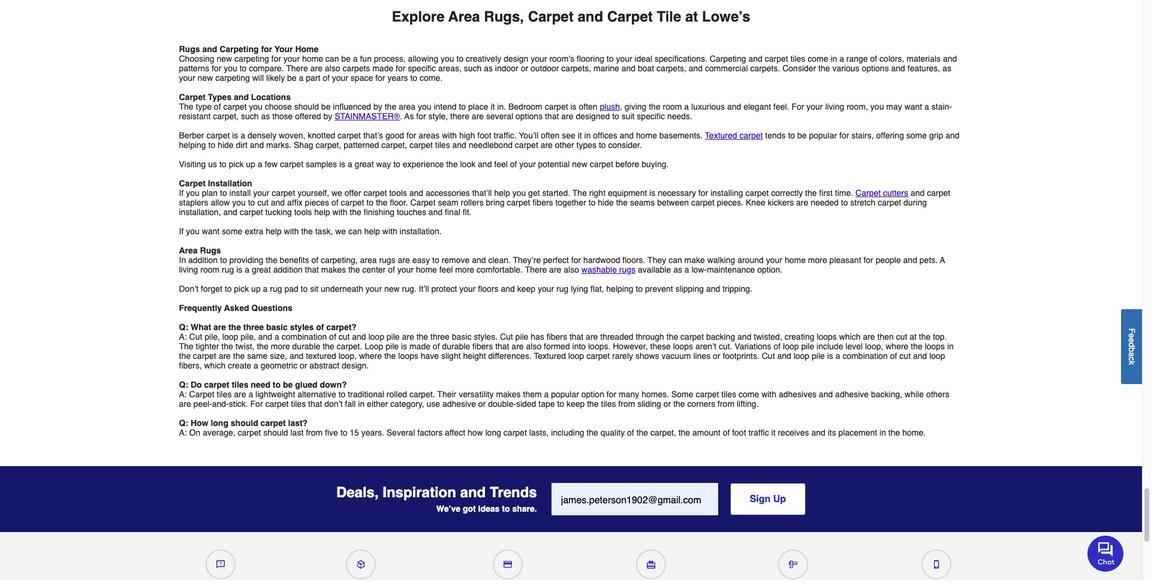 Task type: describe. For each thing, give the bounding box(es) containing it.
kickers
[[768, 198, 794, 208]]

areas,
[[439, 64, 462, 73]]

sign up
[[750, 494, 787, 505]]

to left sit
[[301, 284, 308, 294]]

others
[[927, 390, 950, 399]]

cut right then on the bottom
[[897, 332, 908, 342]]

or left some
[[664, 399, 672, 409]]

your left space
[[332, 73, 349, 83]]

and up flooring
[[578, 8, 604, 25]]

2 carpets, from the left
[[657, 64, 687, 73]]

with left high
[[442, 131, 457, 140]]

of right amount
[[723, 428, 730, 438]]

style,
[[429, 112, 448, 121]]

rugs and carpeting for your home choosing new carpeting for your home can be a fun process, allowing you to creatively design your room's flooring to your ideal specifications. carpeting and carpet tiles come in a range of colors, materials and patterns for you to compare. there are also carpets made for specific areas, such as indoor or outdoor carpets, marine and boat carpets, and commercial carpets. consider the various options and features, as your new carpeting will likely be a part of your space for years to come.
[[179, 44, 958, 83]]

the inside , giving the room a luxurious and elegant feel. for your living room, you may want a stain- resistant carpet, such as those offered by
[[649, 102, 661, 112]]

fibers inside and carpet staplers allow you to cut and affix pieces of carpet to the floor. carpet seam rollers bring carpet fibers together to hide the seams between carpet pieces. knee kickers are needed to stretch carpet during installation, and carpet tucking tools help with the finishing touches and final fit.
[[533, 198, 554, 208]]

what
[[191, 323, 211, 332]]

offer
[[345, 188, 362, 198]]

and right 'floors' on the left of the page
[[501, 284, 515, 294]]

rugs inside the rugs and carpeting for your home choosing new carpeting for your home can be a fun process, allowing you to creatively design your room's flooring to your ideal specifications. carpeting and carpet tiles come in a range of colors, materials and patterns for you to compare. there are also carpets made for specific areas, such as indoor or outdoor carpets, marine and boat carpets, and commercial carpets. consider the various options and features, as your new carpeting will likely be a part of your space for years to come.
[[179, 44, 200, 54]]

task,
[[315, 227, 333, 236]]

in left offices
[[585, 131, 591, 140]]

sign up form
[[552, 483, 806, 516]]

0 vertical spatial we
[[332, 188, 343, 198]]

a left range
[[840, 54, 845, 64]]

equipment
[[608, 188, 648, 198]]

at inside q: what are the three basic styles of carpet? a: cut pile, loop pile, and a combination of cut and loop pile are the three basic styles. cut pile has fibers that are threaded through the carpet backing and twisted, creating loops which are then cut at the top. the tighter the twist, the more durable the carpet. loop pile is made of durable fibers that are also formed into loops. however, these loops aren't cut. variations of loop pile include level loop, where the loops in the carpet are the same size, and textured loop, where the loops have slight height differences. textured loop carpet rarely shows vacuum lines or footprints. cut and loop pile is a combination of cut and loop fibers, which create a geometric or abstract design.
[[910, 332, 917, 342]]

a: inside q: how long should carpet last? a: on average, carpet should last from five to 15 years. several factors affect how long carpet lasts, including the quality of the carpet, the amount of foot traffic it receives and its placement in the home.
[[179, 428, 187, 438]]

or up glued
[[300, 361, 307, 371]]

to right easy
[[433, 256, 440, 265]]

tiles inside tends to be popular for stairs, offering some grip and helping to hide dirt and marks. shag carpet, patterned carpet, carpet tiles and needlebond carpet are other types to consider.
[[435, 140, 450, 150]]

are left easy
[[398, 256, 410, 265]]

and right cutters
[[911, 188, 925, 198]]

rug.
[[402, 284, 417, 294]]

of right part
[[323, 73, 330, 83]]

installation
[[208, 179, 252, 188]]

to inside deals, inspiration and trends we've got ideas to share.
[[502, 504, 510, 514]]

plush
[[600, 102, 620, 112]]

is inside in addition to providing the benefits of carpeting, area rugs are easy to remove and clean. they're perfect for hardwood floors. they can make walking around your home more pleasant for people and pets. a living room rug is a great addition that makes the center of your home feel more comfortable. there are also
[[237, 265, 243, 275]]

want inside , giving the room a luxurious and elegant feel. for your living room, you may want a stain- resistant carpet, such as those offered by
[[905, 102, 923, 112]]

don't forget to pick up a rug pad to sit underneath your new rug. it'll protect your floors and keep your rug lying flat, helping to prevent slipping and tripping.
[[179, 284, 753, 294]]

to right way in the top of the page
[[394, 160, 401, 169]]

1 horizontal spatial often
[[579, 102, 598, 112]]

by inside , giving the room a luxurious and elegant feel. for your living room, you may want a stain- resistant carpet, such as those offered by
[[324, 112, 333, 121]]

0 horizontal spatial loop,
[[339, 352, 357, 361]]

0 vertical spatial at
[[686, 8, 699, 25]]

locations
[[251, 92, 291, 102]]

few
[[265, 160, 278, 169]]

tiles right peel-
[[217, 390, 232, 399]]

0 horizontal spatial long
[[211, 419, 229, 428]]

to right forget
[[225, 284, 232, 294]]

made inside q: what are the three basic styles of carpet? a: cut pile, loop pile, and a combination of cut and loop pile are the three basic styles. cut pile has fibers that are threaded through the carpet backing and twisted, creating loops which are then cut at the top. the tighter the twist, the more durable the carpet. loop pile is made of durable fibers that are also formed into loops. however, these loops aren't cut. variations of loop pile include level loop, where the loops in the carpet are the same size, and textured loop, where the loops have slight height differences. textured loop carpet rarely shows vacuum lines or footprints. cut and loop pile is a combination of cut and loop fibers, which create a geometric or abstract design.
[[410, 342, 431, 352]]

they're
[[513, 256, 541, 265]]

cut inside and carpet staplers allow you to cut and affix pieces of carpet to the floor. carpet seam rollers bring carpet fibers together to hide the seams between carpet pieces. knee kickers are needed to stretch carpet during installation, and carpet tucking tools help with the finishing touches and final fit.
[[258, 198, 269, 208]]

carpet cutters link
[[856, 188, 909, 198]]

come for with
[[739, 390, 760, 399]]

double-
[[488, 399, 517, 409]]

the inside the rugs and carpeting for your home choosing new carpeting for your home can be a fun process, allowing you to creatively design your room's flooring to your ideal specifications. carpeting and carpet tiles come in a range of colors, materials and patterns for you to compare. there are also carpets made for specific areas, such as indoor or outdoor carpets, marine and boat carpets, and commercial carpets. consider the various options and features, as your new carpeting will likely be a part of your space for years to come.
[[819, 64, 831, 73]]

then
[[878, 332, 894, 342]]

up for few
[[246, 160, 256, 169]]

tiles left many
[[602, 399, 616, 409]]

for inside , giving the room a luxurious and elegant feel. for your living room, you may want a stain- resistant carpet, such as those offered by
[[792, 102, 805, 112]]

to right need
[[273, 380, 281, 390]]

0 horizontal spatial three
[[244, 323, 264, 332]]

a right them
[[545, 390, 549, 399]]

if you want some extra help with the task, we can help with installation.
[[179, 227, 442, 236]]

1 vertical spatial want
[[202, 227, 220, 236]]

be right offered at the top left of the page
[[322, 102, 331, 112]]

us
[[208, 160, 217, 169]]

loop left loops.
[[569, 352, 585, 361]]

0 horizontal spatial some
[[222, 227, 243, 236]]

and left commercial
[[689, 64, 703, 73]]

loop up the design. on the left bottom
[[369, 332, 385, 342]]

easy
[[413, 256, 430, 265]]

0 horizontal spatial it
[[491, 102, 495, 112]]

and left features,
[[892, 64, 906, 73]]

and up 'look'
[[453, 140, 467, 150]]

a left low-
[[685, 265, 690, 275]]

rollers
[[461, 198, 484, 208]]

you inside and carpet staplers allow you to cut and affix pieces of carpet to the floor. carpet seam rollers bring carpet fibers together to hide the seams between carpet pieces. knee kickers are needed to stretch carpet during installation, and carpet tucking tools help with the finishing touches and final fit.
[[232, 198, 246, 208]]

come for in
[[808, 54, 829, 64]]

textured carpet link
[[706, 131, 763, 140]]

and right commercial
[[749, 54, 763, 64]]

1 horizontal spatial from
[[619, 399, 636, 409]]

your left potential
[[520, 160, 536, 169]]

and right the size,
[[290, 352, 304, 361]]

a left level
[[836, 352, 841, 361]]

2 e from the top
[[1128, 338, 1138, 343]]

feel inside in addition to providing the benefits of carpeting, area rugs are easy to remove and clean. they're perfect for hardwood floors. they can make walking around your home more pleasant for people and pets. a living room rug is a great addition that makes the center of your home feel more comfortable. there are also
[[440, 265, 453, 275]]

are inside tends to be popular for stairs, offering some grip and helping to hide dirt and marks. shag carpet, patterned carpet, carpet tiles and needlebond carpet are other types to consider.
[[541, 140, 553, 150]]

placement
[[839, 428, 878, 438]]

1 horizontal spatial carpeting
[[710, 54, 747, 64]]

suit
[[622, 112, 635, 121]]

loop right twisted,
[[784, 342, 799, 352]]

0 horizontal spatial foot
[[478, 131, 492, 140]]

or right lines
[[713, 352, 721, 361]]

its
[[828, 428, 837, 438]]

1 horizontal spatial combination
[[843, 352, 889, 361]]

a left luxurious on the top right
[[685, 102, 689, 112]]

.
[[400, 112, 403, 121]]

are left twist, at the left bottom of page
[[219, 352, 231, 361]]

0 vertical spatial textured
[[706, 131, 738, 140]]

part
[[306, 73, 321, 83]]

1 horizontal spatial rug
[[270, 284, 282, 294]]

1 horizontal spatial which
[[840, 332, 861, 342]]

you right as
[[418, 102, 432, 112]]

place
[[469, 102, 489, 112]]

walking
[[708, 256, 736, 265]]

1 horizontal spatial cut
[[500, 332, 513, 342]]

resistant
[[179, 112, 211, 121]]

also inside in addition to providing the benefits of carpeting, area rugs are easy to remove and clean. they're perfect for hardwood floors. they can make walking around your home more pleasant for people and pets. a living room rug is a great addition that makes the center of your home feel more comfortable. there are also
[[564, 265, 580, 275]]

also inside the rugs and carpeting for your home choosing new carpeting for your home can be a fun process, allowing you to creatively design your room's flooring to your ideal specifications. carpeting and carpet tiles come in a range of colors, materials and patterns for you to compare. there are also carpets made for specific areas, such as indoor or outdoor carpets, marine and boat carpets, and commercial carpets. consider the various options and features, as your new carpeting will likely be a part of your space for years to come.
[[325, 64, 341, 73]]

if for if you plan to install your carpet yourself, we offer carpet tools and accessories that'll help you get started. the right equipment is necessary for installing carpet correctly the first time. carpet cutters
[[179, 188, 184, 198]]

frequently asked questions
[[179, 304, 293, 313]]

is left have
[[401, 342, 407, 352]]

as left make
[[674, 265, 683, 275]]

0 horizontal spatial should
[[231, 419, 258, 428]]

your left 'floors' on the left of the page
[[460, 284, 476, 294]]

carpet right bring
[[507, 198, 531, 208]]

dirt
[[236, 140, 248, 150]]

washable rugs link
[[582, 265, 636, 275]]

your left ideal
[[616, 54, 633, 64]]

such inside the rugs and carpeting for your home choosing new carpeting for your home can be a fun process, allowing you to creatively design your room's flooring to your ideal specifications. carpeting and carpet tiles come in a range of colors, materials and patterns for you to compare. there are also carpets made for specific areas, such as indoor or outdoor carpets, marine and boat carpets, and commercial carpets. consider the various options and features, as your new carpeting will likely be a part of your space for years to come.
[[464, 64, 482, 73]]

carpet types and locations
[[179, 92, 291, 102]]

a right create
[[254, 361, 258, 371]]

room inside in addition to providing the benefits of carpeting, area rugs are easy to remove and clean. they're perfect for hardwood floors. they can make walking around your home more pleasant for people and pets. a living room rug is a great addition that makes the center of your home feel more comfortable. there are also
[[201, 265, 220, 275]]

stainmaster® link
[[335, 112, 400, 121]]

that right height on the left bottom of page
[[496, 342, 510, 352]]

0 horizontal spatial basic
[[266, 323, 288, 332]]

questions
[[252, 304, 293, 313]]

specific inside the rugs and carpeting for your home choosing new carpeting for your home can be a fun process, allowing you to creatively design your room's flooring to your ideal specifications. carpeting and carpet tiles come in a range of colors, materials and patterns for you to compare. there are also carpets made for specific areas, such as indoor or outdoor carpets, marine and boat carpets, and commercial carpets. consider the various options and features, as your new carpeting will likely be a part of your space for years to come.
[[408, 64, 436, 73]]

size,
[[270, 352, 287, 361]]

need
[[251, 380, 271, 390]]

and left the final
[[429, 208, 443, 217]]

1 vertical spatial options
[[516, 112, 543, 121]]

made inside the rugs and carpeting for your home choosing new carpeting for your home can be a fun process, allowing you to creatively design your room's flooring to your ideal specifications. carpeting and carpet tiles come in a range of colors, materials and patterns for you to compare. there are also carpets made for specific areas, such as indoor or outdoor carpets, marine and boat carpets, and commercial carpets. consider the various options and features, as your new carpeting will likely be a part of your space for years to come.
[[373, 64, 394, 73]]

are left threaded
[[586, 332, 598, 342]]

great inside in addition to providing the benefits of carpeting, area rugs are easy to remove and clean. they're perfect for hardwood floors. they can make walking around your home more pleasant for people and pets. a living room rug is a great addition that makes the center of your home feel more comfortable. there are also
[[252, 265, 271, 275]]

flat,
[[591, 284, 604, 294]]

for inside tends to be popular for stairs, offering some grip and helping to hide dirt and marks. shag carpet, patterned carpet, carpet tiles and needlebond carpet are other types to consider.
[[840, 131, 850, 140]]

pick for us
[[229, 160, 244, 169]]

consider
[[783, 64, 817, 73]]

consider.
[[609, 140, 642, 150]]

carpet up extra
[[240, 208, 263, 217]]

hide inside tends to be popular for stairs, offering some grip and helping to hide dirt and marks. shag carpet, patterned carpet, carpet tiles and needlebond carpet are other types to consider.
[[218, 140, 234, 150]]

help right that'll
[[495, 188, 510, 198]]

0 horizontal spatial addition
[[188, 256, 218, 265]]

and-
[[212, 399, 229, 409]]

0 horizontal spatial adhesive
[[443, 399, 476, 409]]

2 horizontal spatial more
[[809, 256, 828, 265]]

from inside q: how long should carpet last? a: on average, carpet should last from five to 15 years. several factors affect how long carpet lasts, including the quality of the carpet, the amount of foot traffic it receives and its placement in the home.
[[306, 428, 323, 438]]

1 horizontal spatial adhesive
[[836, 390, 869, 399]]

a left few
[[258, 160, 263, 169]]

1 vertical spatial the
[[573, 188, 587, 198]]

carpet inside the rugs and carpeting for your home choosing new carpeting for your home can be a fun process, allowing you to creatively design your room's flooring to your ideal specifications. carpeting and carpet tiles come in a range of colors, materials and patterns for you to compare. there are also carpets made for specific areas, such as indoor or outdoor carpets, marine and boat carpets, and commercial carpets. consider the various options and features, as your new carpeting will likely be a part of your space for years to come.
[[765, 54, 789, 64]]

ideas
[[479, 504, 500, 514]]

or left the double-
[[479, 399, 486, 409]]

features,
[[908, 64, 941, 73]]

and right 'types'
[[234, 92, 249, 102]]

stainmaster®
[[335, 112, 400, 121]]

pieces
[[305, 198, 329, 208]]

knotted
[[308, 131, 336, 140]]

and up touches
[[410, 188, 424, 198]]

0 vertical spatial keep
[[518, 284, 536, 294]]

final
[[445, 208, 461, 217]]

to left traditional
[[339, 390, 346, 399]]

rolled
[[387, 390, 407, 399]]

1 e from the top
[[1128, 334, 1138, 338]]

chat invite button image
[[1088, 536, 1125, 572]]

a left part
[[299, 73, 304, 83]]

carpet, inside , giving the room a luxurious and elegant feel. for your living room, you may want a stain- resistant carpet, such as those offered by
[[213, 112, 239, 121]]

extra
[[245, 227, 264, 236]]

a: for carpet
[[179, 390, 187, 399]]

to right "types"
[[599, 140, 606, 150]]

a down patterned
[[348, 160, 353, 169]]

affix
[[287, 198, 303, 208]]

and inside , giving the room a luxurious and elegant feel. for your living room, you may want a stain- resistant carpet, such as those offered by
[[728, 102, 742, 112]]

installation.
[[400, 227, 442, 236]]

to right 'years'
[[411, 73, 418, 83]]

to left prevent
[[636, 284, 643, 294]]

tiles up last?
[[291, 399, 306, 409]]

as right features,
[[943, 64, 952, 73]]

1 durable from the left
[[293, 342, 321, 352]]

1 horizontal spatial loop,
[[866, 342, 884, 352]]

you up area rugs
[[186, 227, 200, 236]]

rugs,
[[484, 8, 524, 25]]

q: for q: how long should carpet last? a: on average, carpet should last from five to 15 years. several factors affect how long carpet lasts, including the quality of the carpet, the amount of foot traffic it receives and its placement in the home.
[[179, 419, 188, 428]]

1 horizontal spatial more
[[456, 265, 475, 275]]

1 horizontal spatial by
[[374, 102, 383, 112]]

in inside q: how long should carpet last? a: on average, carpet should last from five to 15 years. several factors affect how long carpet lasts, including the quality of the carpet, the amount of foot traffic it receives and its placement in the home.
[[880, 428, 887, 438]]

1 vertical spatial which
[[204, 361, 226, 371]]

between
[[658, 198, 689, 208]]

five
[[325, 428, 338, 438]]

to left ,
[[613, 112, 620, 121]]

is right samples
[[340, 160, 346, 169]]

do
[[191, 380, 202, 390]]

tiles inside the rugs and carpeting for your home choosing new carpeting for your home can be a fun process, allowing you to creatively design your room's flooring to your ideal specifications. carpeting and carpet tiles come in a range of colors, materials and patterns for you to compare. there are also carpets made for specific areas, such as indoor or outdoor carpets, marine and boat carpets, and commercial carpets. consider the various options and features, as your new carpeting will likely be a part of your space for years to come.
[[791, 54, 806, 64]]

0 horizontal spatial carpeting
[[220, 44, 259, 54]]

explore
[[392, 8, 445, 25]]

home right option.
[[785, 256, 806, 265]]

Email Address email field
[[552, 483, 719, 516]]

be left fun
[[342, 54, 351, 64]]

are right and-
[[234, 390, 246, 399]]

allow
[[211, 198, 230, 208]]

0 horizontal spatial often
[[541, 131, 560, 140]]

corners
[[688, 399, 716, 409]]

0 vertical spatial tools
[[390, 188, 407, 198]]

giving
[[625, 102, 647, 112]]

carpet installation
[[179, 179, 252, 188]]

offering
[[877, 131, 905, 140]]

of right styles
[[316, 323, 324, 332]]

process,
[[374, 54, 406, 64]]

2 horizontal spatial should
[[294, 102, 319, 112]]

necessary
[[658, 188, 697, 198]]

you up carpet types and locations on the left top
[[224, 64, 237, 73]]

they
[[648, 256, 667, 265]]

for left your
[[261, 44, 272, 54]]

fibers right has
[[547, 332, 568, 342]]

1 horizontal spatial great
[[355, 160, 374, 169]]

your right install
[[253, 188, 270, 198]]

range
[[847, 54, 869, 64]]

elegant
[[744, 102, 772, 112]]

and up the design. on the left bottom
[[352, 332, 366, 342]]

cut up the design. on the left bottom
[[339, 332, 350, 342]]

1 horizontal spatial specific
[[637, 112, 665, 121]]

1 carpets, from the left
[[562, 64, 592, 73]]

1 horizontal spatial long
[[486, 428, 502, 438]]

twisted,
[[754, 332, 783, 342]]

to left creatively
[[457, 54, 464, 64]]

a right stick.
[[249, 390, 253, 399]]

tripping.
[[723, 284, 753, 294]]

1 vertical spatial rugs
[[200, 246, 221, 256]]

more inside q: what are the three basic styles of carpet? a: cut pile, loop pile, and a combination of cut and loop pile are the three basic styles. cut pile has fibers that are threaded through the carpet backing and twisted, creating loops which are then cut at the top. the tighter the twist, the more durable the carpet. loop pile is made of durable fibers that are also formed into loops. however, these loops aren't cut. variations of loop pile include level loop, where the loops in the carpet are the same size, and textured loop, where the loops have slight height differences. textured loop carpet rarely shows vacuum lines or footprints. cut and loop pile is a combination of cut and loop fibers, which create a geometric or abstract design.
[[271, 342, 290, 352]]

materials
[[907, 54, 941, 64]]

stainmaster® . as for style, there are several options that are designed to suit specific needs.
[[335, 112, 693, 121]]

to right the plan
[[220, 188, 227, 198]]

center
[[363, 265, 386, 275]]

carpet left lasts,
[[504, 428, 527, 438]]

can inside in addition to providing the benefits of carpeting, area rugs are easy to remove and clean. they're perfect for hardwood floors. they can make walking around your home more pleasant for people and pets. a living room rug is a great addition that makes the center of your home feel more comfortable. there are also
[[669, 256, 683, 265]]

clean.
[[489, 256, 511, 265]]

make
[[685, 256, 705, 265]]

providing
[[230, 256, 264, 265]]

good
[[386, 131, 404, 140]]

offered
[[295, 112, 321, 121]]

carpet right type
[[223, 102, 247, 112]]

0 vertical spatial the
[[179, 102, 194, 112]]

and up while
[[914, 352, 928, 361]]

that inside in addition to providing the benefits of carpeting, area rugs are easy to remove and clean. they're perfect for hardwood floors. they can make walking around your home more pleasant for people and pets. a living room rug is a great addition that makes the center of your home feel more comfortable. there are also
[[305, 265, 319, 275]]

customer care image
[[217, 561, 225, 569]]

help inside and carpet staplers allow you to cut and affix pieces of carpet to the floor. carpet seam rollers bring carpet fibers together to hide the seams between carpet pieces. knee kickers are needed to stretch carpet during installation, and carpet tucking tools help with the finishing touches and final fit.
[[315, 208, 330, 217]]

boat
[[638, 64, 655, 73]]

1 vertical spatial can
[[349, 227, 362, 236]]

1 horizontal spatial basic
[[452, 332, 472, 342]]

in addition to providing the benefits of carpeting, area rugs are easy to remove and clean. they're perfect for hardwood floors. they can make walking around your home more pleasant for people and pets. a living room rug is a great addition that makes the center of your home feel more comfortable. there are also
[[179, 256, 946, 275]]

a: for cut
[[179, 332, 187, 342]]

carpet. inside q: do carpet tiles need to be glued down? a: carpet tiles are a lightweight alternative to traditional rolled carpet. their versatility makes them a popular option for many homes. some carpet tiles come with adhesives and adhesive backing, while others are peel-and-stick. for carpet tiles that don't fall in either category, use adhesive or double-sided tape to keep the tiles from sliding or the corners from lifting.
[[410, 390, 435, 399]]

2 pile, from the left
[[241, 332, 256, 342]]

and right dirt
[[250, 140, 264, 150]]

allowing
[[408, 54, 439, 64]]

floor.
[[390, 198, 408, 208]]

new down "types"
[[573, 160, 588, 169]]

design
[[504, 54, 529, 64]]

1 vertical spatial carpeting
[[216, 73, 250, 83]]

is left level
[[828, 352, 834, 361]]

you inside , giving the room a luxurious and elegant feel. for your living room, you may want a stain- resistant carpet, such as those offered by
[[871, 102, 885, 112]]

carpet up tucking
[[272, 188, 295, 198]]

and left affix
[[271, 198, 285, 208]]

q: for q: what are the three basic styles of carpet? a: cut pile, loop pile, and a combination of cut and loop pile are the three basic styles. cut pile has fibers that are threaded through the carpet backing and twisted, creating loops which are then cut at the top. the tighter the twist, the more durable the carpet. loop pile is made of durable fibers that are also formed into loops. however, these loops aren't cut. variations of loop pile include level loop, where the loops in the carpet are the same size, and textured loop, where the loops have slight height differences. textured loop carpet rarely shows vacuum lines or footprints. cut and loop pile is a combination of cut and loop fibers, which create a geometric or abstract design.
[[179, 323, 188, 332]]

1 horizontal spatial three
[[431, 332, 450, 342]]

carpet right some
[[696, 390, 720, 399]]

stairs,
[[852, 131, 875, 140]]



Task type: locate. For each thing, give the bounding box(es) containing it.
1 horizontal spatial living
[[826, 102, 845, 112]]

1 vertical spatial keep
[[567, 399, 585, 409]]

1 horizontal spatial should
[[264, 428, 288, 438]]

1 vertical spatial there
[[525, 265, 547, 275]]

tiles right carpets.
[[791, 54, 806, 64]]

come inside q: do carpet tiles need to be glued down? a: carpet tiles are a lightweight alternative to traditional rolled carpet. their versatility makes them a popular option for many homes. some carpet tiles come with adhesives and adhesive backing, while others are peel-and-stick. for carpet tiles that don't fall in either category, use adhesive or double-sided tape to keep the tiles from sliding or the corners from lifting.
[[739, 390, 760, 399]]

home inside the rugs and carpeting for your home choosing new carpeting for your home can be a fun process, allowing you to creatively design your room's flooring to your ideal specifications. carpeting and carpet tiles come in a range of colors, materials and patterns for you to compare. there are also carpets made for specific areas, such as indoor or outdoor carpets, marine and boat carpets, and commercial carpets. consider the various options and features, as your new carpeting will likely be a part of your space for years to come.
[[302, 54, 323, 64]]

the left type
[[179, 102, 194, 112]]

gift card image
[[648, 561, 656, 569]]

as
[[484, 64, 493, 73], [943, 64, 952, 73], [261, 112, 270, 121], [674, 265, 683, 275]]

popular inside q: do carpet tiles need to be glued down? a: carpet tiles are a lightweight alternative to traditional rolled carpet. their versatility makes them a popular option for many homes. some carpet tiles come with adhesives and adhesive backing, while others are peel-and-stick. for carpet tiles that don't fall in either category, use adhesive or double-sided tape to keep the tiles from sliding or the corners from lifting.
[[552, 390, 580, 399]]

your inside , giving the room a luxurious and elegant feel. for your living room, you may want a stain- resistant carpet, such as those offered by
[[807, 102, 823, 112]]

colors,
[[880, 54, 905, 64]]

creatively
[[466, 54, 502, 64]]

tiles down create
[[232, 380, 249, 390]]

tools inside and carpet staplers allow you to cut and affix pieces of carpet to the floor. carpet seam rollers bring carpet fibers together to hide the seams between carpet pieces. knee kickers are needed to stretch carpet during installation, and carpet tucking tools help with the finishing touches and final fit.
[[294, 208, 312, 217]]

the type of carpet you choose should be influenced by the area you intend to place it in. bedroom carpet is often plush
[[179, 102, 620, 112]]

0 vertical spatial it
[[491, 102, 495, 112]]

how
[[191, 419, 208, 428]]

popular left option
[[552, 390, 580, 399]]

trends
[[490, 485, 537, 502]]

may
[[887, 102, 903, 112]]

carpet down visiting
[[179, 179, 206, 188]]

2 horizontal spatial also
[[564, 265, 580, 275]]

styles.
[[474, 332, 498, 342]]

1 vertical spatial made
[[410, 342, 431, 352]]

backing,
[[872, 390, 903, 399]]

knee
[[746, 198, 766, 208]]

for right the patterns
[[212, 64, 222, 73]]

carpet
[[765, 54, 789, 64], [223, 102, 247, 112], [545, 102, 569, 112], [207, 131, 230, 140], [338, 131, 361, 140], [740, 131, 763, 140], [410, 140, 433, 150], [515, 140, 539, 150], [280, 160, 304, 169], [590, 160, 614, 169], [272, 188, 295, 198], [364, 188, 387, 198], [746, 188, 769, 198], [928, 188, 951, 198], [341, 198, 364, 208], [507, 198, 531, 208], [692, 198, 715, 208], [879, 198, 902, 208], [240, 208, 263, 217], [681, 332, 704, 342], [193, 352, 216, 361], [587, 352, 610, 361], [204, 380, 230, 390], [696, 390, 720, 399], [265, 399, 289, 409], [261, 419, 286, 428], [238, 428, 261, 438], [504, 428, 527, 438]]

1 horizontal spatial addition
[[273, 265, 303, 275]]

1 vertical spatial area
[[360, 256, 377, 265]]

0 vertical spatial often
[[579, 102, 598, 112]]

pick
[[229, 160, 244, 169], [234, 284, 249, 294]]

a up questions
[[263, 284, 268, 294]]

credit card image
[[504, 561, 512, 569]]

up for rug
[[251, 284, 261, 294]]

0 horizontal spatial carpets,
[[562, 64, 592, 73]]

room inside , giving the room a luxurious and elegant feel. for your living room, you may want a stain- resistant carpet, such as those offered by
[[663, 102, 682, 112]]

1 horizontal spatial it
[[578, 131, 582, 140]]

carpet inside and carpet staplers allow you to cut and affix pieces of carpet to the floor. carpet seam rollers bring carpet fibers together to hide the seams between carpet pieces. knee kickers are needed to stretch carpet during installation, and carpet tucking tools help with the finishing touches and final fit.
[[411, 198, 436, 208]]

1 horizontal spatial made
[[410, 342, 431, 352]]

1 horizontal spatial tools
[[390, 188, 407, 198]]

1 horizontal spatial options
[[862, 64, 890, 73]]

some inside tends to be popular for stairs, offering some grip and helping to hide dirt and marks. shag carpet, patterned carpet, carpet tiles and needlebond carpet are other types to consider.
[[907, 131, 928, 140]]

1 horizontal spatial rugs
[[620, 265, 636, 275]]

0 vertical spatial combination
[[282, 332, 327, 342]]

2 horizontal spatial rug
[[557, 284, 569, 294]]

1 horizontal spatial at
[[910, 332, 917, 342]]

0 vertical spatial makes
[[322, 265, 346, 275]]

loops left have
[[399, 352, 419, 361]]

new down the choosing
[[198, 73, 213, 83]]

0 vertical spatial if
[[179, 188, 184, 198]]

tends
[[766, 131, 786, 140]]

are right the loop
[[402, 332, 414, 342]]

while
[[905, 390, 925, 399]]

pile, up same
[[241, 332, 256, 342]]

berber carpet is a densely woven, knotted carpet that's good for areas with high foot traffic. you'll often see it in offices and home basements. textured carpet
[[179, 131, 763, 140]]

carpet. left their
[[410, 390, 435, 399]]

2 durable from the left
[[442, 342, 470, 352]]

carpet right 'time.' at right
[[856, 188, 881, 198]]

and left boat
[[622, 64, 636, 73]]

to left providing
[[220, 256, 227, 265]]

in inside q: what are the three basic styles of carpet? a: cut pile, loop pile, and a combination of cut and loop pile are the three basic styles. cut pile has fibers that are threaded through the carpet backing and twisted, creating loops which are then cut at the top. the tighter the twist, the more durable the carpet. loop pile is made of durable fibers that are also formed into loops. however, these loops aren't cut. variations of loop pile include level loop, where the loops in the carpet are the same size, and textured loop, where the loops have slight height differences. textured loop carpet rarely shows vacuum lines or footprints. cut and loop pile is a combination of cut and loop fibers, which create a geometric or abstract design.
[[948, 342, 955, 352]]

cut down twisted,
[[762, 352, 776, 361]]

2 horizontal spatial cut
[[762, 352, 776, 361]]

carpet right during
[[928, 188, 951, 198]]

the inside q: what are the three basic styles of carpet? a: cut pile, loop pile, and a combination of cut and loop pile are the three basic styles. cut pile has fibers that are threaded through the carpet backing and twisted, creating loops which are then cut at the top. the tighter the twist, the more durable the carpet. loop pile is made of durable fibers that are also formed into loops. however, these loops aren't cut. variations of loop pile include level loop, where the loops in the carpet are the same size, and textured loop, where the loops have slight height differences. textured loop carpet rarely shows vacuum lines or footprints. cut and loop pile is a combination of cut and loop fibers, which create a geometric or abstract design.
[[179, 342, 194, 352]]

15
[[350, 428, 359, 438]]

area
[[449, 8, 480, 25], [179, 246, 198, 256]]

carpet. inside q: what are the three basic styles of carpet? a: cut pile, loop pile, and a combination of cut and loop pile are the three basic styles. cut pile has fibers that are threaded through the carpet backing and twisted, creating loops which are then cut at the top. the tighter the twist, the more durable the carpet. loop pile is made of durable fibers that are also formed into loops. however, these loops aren't cut. variations of loop pile include level loop, where the loops in the carpet are the same size, and textured loop, where the loops have slight height differences. textured loop carpet rarely shows vacuum lines or footprints. cut and loop pile is a combination of cut and loop fibers, which create a geometric or abstract design.
[[337, 342, 363, 352]]

combination down then on the bottom
[[843, 352, 889, 361]]

carpet right the pieces. at the right top
[[746, 188, 769, 198]]

for left many
[[607, 390, 617, 399]]

compare.
[[249, 64, 284, 73]]

carpet up lines
[[681, 332, 704, 342]]

1 horizontal spatial foot
[[733, 428, 747, 438]]

1 horizontal spatial carpets,
[[657, 64, 687, 73]]

shag
[[294, 140, 314, 150]]

with right the lifting.
[[762, 390, 777, 399]]

1 vertical spatial popular
[[552, 390, 580, 399]]

1 vertical spatial some
[[222, 227, 243, 236]]

1 vertical spatial carpet.
[[410, 390, 435, 399]]

if for if you want some extra help with the task, we can help with installation.
[[179, 227, 184, 236]]

0 horizontal spatial room
[[201, 265, 220, 275]]

0 vertical spatial up
[[246, 160, 256, 169]]

rug inside in addition to providing the benefits of carpeting, area rugs are easy to remove and clean. they're perfect for hardwood floors. they can make walking around your home more pleasant for people and pets. a living room rug is a great addition that makes the center of your home feel more comfortable. there are also
[[222, 265, 234, 275]]

bring
[[486, 198, 505, 208]]

pick up asked
[[234, 284, 249, 294]]

0 vertical spatial specific
[[408, 64, 436, 73]]

of right range
[[871, 54, 878, 64]]

is left the between
[[650, 188, 656, 198]]

deals, inspiration and trends we've got ideas to share.
[[337, 485, 537, 514]]

0 horizontal spatial cut
[[189, 332, 202, 342]]

0 vertical spatial great
[[355, 160, 374, 169]]

popular
[[810, 131, 838, 140], [552, 390, 580, 399]]

carpet, inside q: how long should carpet last? a: on average, carpet should last from five to 15 years. several factors affect how long carpet lasts, including the quality of the carpet, the amount of foot traffic it receives and its placement in the home.
[[651, 428, 677, 438]]

threaded
[[601, 332, 634, 342]]

in inside the rugs and carpeting for your home choosing new carpeting for your home can be a fun process, allowing you to creatively design your room's flooring to your ideal specifications. carpeting and carpet tiles come in a range of colors, materials and patterns for you to compare. there are also carpets made for specific areas, such as indoor or outdoor carpets, marine and boat carpets, and commercial carpets. consider the various options and features, as your new carpeting will likely be a part of your space for years to come.
[[831, 54, 838, 64]]

1 horizontal spatial area
[[449, 8, 480, 25]]

q: for q: do carpet tiles need to be glued down? a: carpet tiles are a lightweight alternative to traditional rolled carpet. their versatility makes them a popular option for many homes. some carpet tiles come with adhesives and adhesive backing, while others are peel-and-stick. for carpet tiles that don't fall in either category, use adhesive or double-sided tape to keep the tiles from sliding or the corners from lifting.
[[179, 380, 188, 390]]

made right fun
[[373, 64, 394, 73]]

1 vertical spatial at
[[910, 332, 917, 342]]

are
[[311, 64, 323, 73], [472, 112, 484, 121], [562, 112, 574, 121], [541, 140, 553, 150], [797, 198, 809, 208], [398, 256, 410, 265], [550, 265, 562, 275], [214, 323, 226, 332], [402, 332, 414, 342], [586, 332, 598, 342], [864, 332, 876, 342], [512, 342, 524, 352], [219, 352, 231, 361], [234, 390, 246, 399], [179, 399, 191, 409]]

are inside the rugs and carpeting for your home choosing new carpeting for your home can be a fun process, allowing you to creatively design your room's flooring to your ideal specifications. carpeting and carpet tiles come in a range of colors, materials and patterns for you to compare. there are also carpets made for specific areas, such as indoor or outdoor carpets, marine and boat carpets, and commercial carpets. consider the various options and features, as your new carpeting will likely be a part of your space for years to come.
[[311, 64, 323, 73]]

to right together
[[589, 198, 596, 208]]

available
[[638, 265, 672, 275]]

0 vertical spatial area
[[399, 102, 416, 112]]

it'll
[[419, 284, 429, 294]]

0 vertical spatial options
[[862, 64, 890, 73]]

hide left dirt
[[218, 140, 234, 150]]

0 vertical spatial for
[[792, 102, 805, 112]]

rugs inside in addition to providing the benefits of carpeting, area rugs are easy to remove and clean. they're perfect for hardwood floors. they can make walking around your home more pleasant for people and pets. a living room rug is a great addition that makes the center of your home feel more comfortable. there are also
[[379, 256, 396, 265]]

tools up if you want some extra help with the task, we can help with installation.
[[294, 208, 312, 217]]

last?
[[288, 419, 308, 428]]

carpet.
[[337, 342, 363, 352], [410, 390, 435, 399]]

to left place
[[459, 102, 466, 112]]

areas
[[419, 131, 440, 140]]

makes left them
[[496, 390, 521, 399]]

can right task,
[[349, 227, 362, 236]]

come down footprints.
[[739, 390, 760, 399]]

1 pile, from the left
[[205, 332, 220, 342]]

loops left lines
[[674, 342, 694, 352]]

1 horizontal spatial textured
[[706, 131, 738, 140]]

and inside deals, inspiration and trends we've got ideas to share.
[[461, 485, 486, 502]]

types
[[577, 140, 597, 150]]

ideal
[[635, 54, 653, 64]]

for
[[261, 44, 272, 54], [272, 54, 281, 64], [212, 64, 222, 73], [396, 64, 406, 73], [376, 73, 385, 83], [417, 112, 426, 121], [407, 131, 417, 140], [840, 131, 850, 140], [699, 188, 709, 198], [572, 256, 581, 265], [864, 256, 874, 265], [607, 390, 617, 399]]

dimensions image
[[790, 561, 798, 569]]

pick for forget
[[234, 284, 249, 294]]

foot inside q: how long should carpet last? a: on average, carpet should last from five to 15 years. several factors affect how long carpet lasts, including the quality of the carpet, the amount of foot traffic it receives and its placement in the home.
[[733, 428, 747, 438]]

area left rugs,
[[449, 8, 480, 25]]

other
[[555, 140, 575, 150]]

q: left what
[[179, 323, 188, 332]]

that inside q: do carpet tiles need to be glued down? a: carpet tiles are a lightweight alternative to traditional rolled carpet. their versatility makes them a popular option for many homes. some carpet tiles come with adhesives and adhesive backing, while others are peel-and-stick. for carpet tiles that don't fall in either category, use adhesive or double-sided tape to keep the tiles from sliding or the corners from lifting.
[[308, 399, 322, 409]]

help
[[495, 188, 510, 198], [315, 208, 330, 217], [266, 227, 282, 236], [364, 227, 380, 236]]

time.
[[836, 188, 854, 198]]

and left clean.
[[472, 256, 486, 265]]

0 horizontal spatial specific
[[408, 64, 436, 73]]

1 vertical spatial up
[[251, 284, 261, 294]]

the left right
[[573, 188, 587, 198]]

1 horizontal spatial popular
[[810, 131, 838, 140]]

0 horizontal spatial more
[[271, 342, 290, 352]]

2 q: from the top
[[179, 380, 188, 390]]

0 horizontal spatial tools
[[294, 208, 312, 217]]

popular inside tends to be popular for stairs, offering some grip and helping to hide dirt and marks. shag carpet, patterned carpet, carpet tiles and needlebond carpet are other types to consider.
[[810, 131, 838, 140]]

carpet right floor.
[[411, 198, 436, 208]]

some
[[672, 390, 694, 399]]

1 horizontal spatial feel
[[495, 160, 508, 169]]

some left extra
[[222, 227, 243, 236]]

explore area rugs, carpet and carpet tile at lowe's
[[392, 8, 751, 25]]

helping down washable rugs link
[[607, 284, 634, 294]]

come inside the rugs and carpeting for your home choosing new carpeting for your home can be a fun process, allowing you to creatively design your room's flooring to your ideal specifications. carpeting and carpet tiles come in a range of colors, materials and patterns for you to compare. there are also carpets made for specific areas, such as indoor or outdoor carpets, marine and boat carpets, and commercial carpets. consider the various options and features, as your new carpeting will likely be a part of your space for years to come.
[[808, 54, 829, 64]]

1 horizontal spatial for
[[792, 102, 805, 112]]

0 vertical spatial hide
[[218, 140, 234, 150]]

and up footprints.
[[738, 332, 752, 342]]

0 vertical spatial area
[[449, 8, 480, 25]]

home up part
[[302, 54, 323, 64]]

2 vertical spatial can
[[669, 256, 683, 265]]

0 vertical spatial carpeting
[[235, 54, 269, 64]]

2 a: from the top
[[179, 390, 187, 399]]

cutters
[[884, 188, 909, 198]]

0 vertical spatial feel
[[495, 160, 508, 169]]

0 vertical spatial rugs
[[179, 44, 200, 54]]

as left the those
[[261, 112, 270, 121]]

carpet down what
[[193, 352, 216, 361]]

0 vertical spatial also
[[325, 64, 341, 73]]

0 horizontal spatial rugs
[[379, 256, 396, 265]]

1 vertical spatial foot
[[733, 428, 747, 438]]

it inside q: how long should carpet last? a: on average, carpet should last from five to 15 years. several factors affect how long carpet lasts, including the quality of the carpet, the amount of foot traffic it receives and its placement in the home.
[[772, 428, 776, 438]]

2 if from the top
[[179, 227, 184, 236]]

1 vertical spatial we
[[335, 227, 346, 236]]

room
[[663, 102, 682, 112], [201, 265, 220, 275]]

share.
[[513, 504, 537, 514]]

to left 15
[[341, 428, 348, 438]]

adhesive
[[836, 390, 869, 399], [443, 399, 476, 409]]

area inside in addition to providing the benefits of carpeting, area rugs are easy to remove and clean. they're perfect for hardwood floors. they can make walking around your home more pleasant for people and pets. a living room rug is a great addition that makes the center of your home feel more comfortable. there are also
[[360, 256, 377, 265]]

0 vertical spatial made
[[373, 64, 394, 73]]

a up the size,
[[275, 332, 280, 342]]

sided
[[517, 399, 537, 409]]

woven,
[[279, 131, 306, 140]]

also inside q: what are the three basic styles of carpet? a: cut pile, loop pile, and a combination of cut and loop pile are the three basic styles. cut pile has fibers that are threaded through the carpet backing and twisted, creating loops which are then cut at the top. the tighter the twist, the more durable the carpet. loop pile is made of durable fibers that are also formed into loops. however, these loops aren't cut. variations of loop pile include level loop, where the loops in the carpet are the same size, and textured loop, where the loops have slight height differences. textured loop carpet rarely shows vacuum lines or footprints. cut and loop pile is a combination of cut and loop fibers, which create a geometric or abstract design.
[[526, 342, 542, 352]]

and inside q: how long should carpet last? a: on average, carpet should last from five to 15 years. several factors affect how long carpet lasts, including the quality of the carpet, the amount of foot traffic it receives and its placement in the home.
[[812, 428, 826, 438]]

visiting us to pick up a few carpet samples is a great way to experience the look and feel of your potential new carpet before buying.
[[179, 160, 669, 169]]

be inside tends to be popular for stairs, offering some grip and helping to hide dirt and marks. shag carpet, patterned carpet, carpet tiles and needlebond carpet are other types to consider.
[[798, 131, 807, 140]]

last
[[291, 428, 304, 438]]

pickup image
[[357, 561, 365, 569]]

0 horizontal spatial also
[[325, 64, 341, 73]]

0 horizontal spatial feel
[[440, 265, 453, 275]]

makes inside in addition to providing the benefits of carpeting, area rugs are easy to remove and clean. they're perfect for hardwood floors. they can make walking around your home more pleasant for people and pets. a living room rug is a great addition that makes the center of your home feel more comfortable. there are also
[[322, 265, 346, 275]]

1 horizontal spatial there
[[525, 265, 547, 275]]

1 vertical spatial q:
[[179, 380, 188, 390]]

long right how
[[486, 428, 502, 438]]

of right variations
[[774, 342, 781, 352]]

such right the areas,
[[464, 64, 482, 73]]

cut up while
[[900, 352, 911, 361]]

0 horizontal spatial area
[[179, 246, 198, 256]]

experience
[[403, 160, 444, 169]]

your
[[275, 44, 293, 54]]

there
[[286, 64, 308, 73], [525, 265, 547, 275]]

1 horizontal spatial pile,
[[241, 332, 256, 342]]

0 vertical spatial come
[[808, 54, 829, 64]]

and inside q: do carpet tiles need to be glued down? a: carpet tiles are a lightweight alternative to traditional rolled carpet. their versatility makes them a popular option for many homes. some carpet tiles come with adhesives and adhesive backing, while others are peel-and-stick. for carpet tiles that don't fall in either category, use adhesive or double-sided tape to keep the tiles from sliding or the corners from lifting.
[[820, 390, 834, 399]]

of up the textured
[[329, 332, 336, 342]]

a inside "button"
[[1128, 352, 1138, 357]]

living inside in addition to providing the benefits of carpeting, area rugs are easy to remove and clean. they're perfect for hardwood floors. they can make walking around your home more pleasant for people and pets. a living room rug is a great addition that makes the center of your home feel more comfortable. there are also
[[179, 265, 198, 275]]

and up got
[[461, 485, 486, 502]]

with down tucking
[[284, 227, 299, 236]]

q: inside q: what are the three basic styles of carpet? a: cut pile, loop pile, and a combination of cut and loop pile are the three basic styles. cut pile has fibers that are threaded through the carpet backing and twisted, creating loops which are then cut at the top. the tighter the twist, the more durable the carpet. loop pile is made of durable fibers that are also formed into loops. however, these loops aren't cut. variations of loop pile include level loop, where the loops in the carpet are the same size, and textured loop, where the loops have slight height differences. textured loop carpet rarely shows vacuum lines or footprints. cut and loop pile is a combination of cut and loop fibers, which create a geometric or abstract design.
[[179, 323, 188, 332]]

q: how long should carpet last? a: on average, carpet should last from five to 15 years. several factors affect how long carpet lasts, including the quality of the carpet, the amount of foot traffic it receives and its placement in the home.
[[179, 419, 926, 438]]

has
[[531, 332, 545, 342]]

can right they
[[669, 256, 683, 265]]

intend
[[434, 102, 457, 112]]

however,
[[613, 342, 648, 352]]

home.
[[903, 428, 926, 438]]

for up likely
[[272, 54, 281, 64]]

you
[[441, 54, 455, 64], [224, 64, 237, 73], [249, 102, 263, 112], [418, 102, 432, 112], [871, 102, 885, 112], [186, 188, 200, 198], [513, 188, 526, 198], [232, 198, 246, 208], [186, 227, 200, 236]]

with inside and carpet staplers allow you to cut and affix pieces of carpet to the floor. carpet seam rollers bring carpet fibers together to hide the seams between carpet pieces. knee kickers are needed to stretch carpet during installation, and carpet tucking tools help with the finishing touches and final fit.
[[333, 208, 348, 217]]

textured inside q: what are the three basic styles of carpet? a: cut pile, loop pile, and a combination of cut and loop pile are the three basic styles. cut pile has fibers that are threaded through the carpet backing and twisted, creating loops which are then cut at the top. the tighter the twist, the more durable the carpet. loop pile is made of durable fibers that are also formed into loops. however, these loops aren't cut. variations of loop pile include level loop, where the loops in the carpet are the same size, and textured loop, where the loops have slight height differences. textured loop carpet rarely shows vacuum lines or footprints. cut and loop pile is a combination of cut and loop fibers, which create a geometric or abstract design.
[[534, 352, 566, 361]]

0 horizontal spatial durable
[[293, 342, 321, 352]]

can inside the rugs and carpeting for your home choosing new carpeting for your home can be a fun process, allowing you to creatively design your room's flooring to your ideal specifications. carpeting and carpet tiles come in a range of colors, materials and patterns for you to compare. there are also carpets made for specific areas, such as indoor or outdoor carpets, marine and boat carpets, and commercial carpets. consider the various options and features, as your new carpeting will likely be a part of your space for years to come.
[[326, 54, 339, 64]]

type
[[196, 102, 212, 112]]

feel.
[[774, 102, 790, 112]]

carpet inside q: do carpet tiles need to be glued down? a: carpet tiles are a lightweight alternative to traditional rolled carpet. their versatility makes them a popular option for many homes. some carpet tiles come with adhesives and adhesive backing, while others are peel-and-stick. for carpet tiles that don't fall in either category, use adhesive or double-sided tape to keep the tiles from sliding or the corners from lifting.
[[189, 390, 215, 399]]

there inside in addition to providing the benefits of carpeting, area rugs are easy to remove and clean. they're perfect for hardwood floors. they can make walking around your home more pleasant for people and pets. a living room rug is a great addition that makes the center of your home feel more comfortable. there are also
[[525, 265, 547, 275]]

1 horizontal spatial helping
[[607, 284, 634, 294]]

0 horizontal spatial where
[[359, 352, 382, 361]]

way
[[376, 160, 391, 169]]

f e e d b a c k
[[1128, 328, 1138, 365]]

loop
[[223, 332, 238, 342], [369, 332, 385, 342], [784, 342, 799, 352], [569, 352, 585, 361], [794, 352, 810, 361], [930, 352, 946, 361]]

from left the lifting.
[[718, 399, 735, 409]]

2 horizontal spatial it
[[772, 428, 776, 438]]

0 horizontal spatial keep
[[518, 284, 536, 294]]

area right the carpeting,
[[360, 256, 377, 265]]

of right type
[[214, 102, 221, 112]]

a inside in addition to providing the benefits of carpeting, area rugs are easy to remove and clean. they're perfect for hardwood floors. they can make walking around your home more pleasant for people and pets. a living room rug is a great addition that makes the center of your home feel more comfortable. there are also
[[245, 265, 250, 275]]

2 horizontal spatial from
[[718, 399, 735, 409]]

1 if from the top
[[179, 188, 184, 198]]

for inside q: do carpet tiles need to be glued down? a: carpet tiles are a lightweight alternative to traditional rolled carpet. their versatility makes them a popular option for many homes. some carpet tiles come with adhesives and adhesive backing, while others are peel-and-stick. for carpet tiles that don't fall in either category, use adhesive or double-sided tape to keep the tiles from sliding or the corners from lifting.
[[607, 390, 617, 399]]

keep inside q: do carpet tiles need to be glued down? a: carpet tiles are a lightweight alternative to traditional rolled carpet. their versatility makes them a popular option for many homes. some carpet tiles come with adhesives and adhesive backing, while others are peel-and-stick. for carpet tiles that don't fall in either category, use adhesive or double-sided tape to keep the tiles from sliding or the corners from lifting.
[[567, 399, 585, 409]]

helping inside tends to be popular for stairs, offering some grip and helping to hide dirt and marks. shag carpet, patterned carpet, carpet tiles and needlebond carpet are other types to consider.
[[179, 140, 206, 150]]

1 a: from the top
[[179, 332, 187, 342]]

with inside q: do carpet tiles need to be glued down? a: carpet tiles are a lightweight alternative to traditional rolled carpet. their versatility makes them a popular option for many homes. some carpet tiles come with adhesives and adhesive backing, while others are peel-and-stick. for carpet tiles that don't fall in either category, use adhesive or double-sided tape to keep the tiles from sliding or the corners from lifting.
[[762, 390, 777, 399]]

1 vertical spatial a:
[[179, 390, 187, 399]]

carpet, down sliding
[[651, 428, 677, 438]]

are up see
[[562, 112, 574, 121]]

before
[[616, 160, 640, 169]]

or inside the rugs and carpeting for your home choosing new carpeting for your home can be a fun process, allowing you to creatively design your room's flooring to your ideal specifications. carpeting and carpet tiles come in a range of colors, materials and patterns for you to compare. there are also carpets made for specific areas, such as indoor or outdoor carpets, marine and boat carpets, and commercial carpets. consider the various options and features, as your new carpeting will likely be a part of your space for years to come.
[[521, 64, 529, 73]]

3 a: from the top
[[179, 428, 187, 438]]

are right what
[[214, 323, 226, 332]]

how
[[468, 428, 483, 438]]

0 horizontal spatial carpet.
[[337, 342, 363, 352]]

stain-
[[932, 102, 953, 112]]

1 horizontal spatial carpet.
[[410, 390, 435, 399]]

as inside , giving the room a luxurious and elegant feel. for your living room, you may want a stain- resistant carpet, such as those offered by
[[261, 112, 270, 121]]

a: left what
[[179, 332, 187, 342]]

be inside q: do carpet tiles need to be glued down? a: carpet tiles are a lightweight alternative to traditional rolled carpet. their versatility makes them a popular option for many homes. some carpet tiles come with adhesives and adhesive backing, while others are peel-and-stick. for carpet tiles that don't fall in either category, use adhesive or double-sided tape to keep the tiles from sliding or the corners from lifting.
[[283, 380, 293, 390]]

q: inside q: do carpet tiles need to be glued down? a: carpet tiles are a lightweight alternative to traditional rolled carpet. their versatility makes them a popular option for many homes. some carpet tiles come with adhesives and adhesive backing, while others are peel-and-stick. for carpet tiles that don't fall in either category, use adhesive or double-sided tape to keep the tiles from sliding or the corners from lifting.
[[179, 380, 188, 390]]

0 vertical spatial want
[[905, 102, 923, 112]]

1 q: from the top
[[179, 323, 188, 332]]

we right task,
[[335, 227, 346, 236]]

your up likely
[[284, 54, 300, 64]]

1 horizontal spatial keep
[[567, 399, 585, 409]]

1 vertical spatial room
[[201, 265, 220, 275]]

carpet right into at the bottom
[[587, 352, 610, 361]]

loops up others
[[926, 342, 946, 352]]

1 horizontal spatial where
[[886, 342, 909, 352]]

1 vertical spatial great
[[252, 265, 271, 275]]

carpet. up the design. on the left bottom
[[337, 342, 363, 352]]

home up buying.
[[637, 131, 658, 140]]

include
[[817, 342, 844, 352]]

options inside the rugs and carpeting for your home choosing new carpeting for your home can be a fun process, allowing you to creatively design your room's flooring to your ideal specifications. carpeting and carpet tiles come in a range of colors, materials and patterns for you to compare. there are also carpets made for specific areas, such as indoor or outdoor carpets, marine and boat carpets, and commercial carpets. consider the various options and features, as your new carpeting will likely be a part of your space for years to come.
[[862, 64, 890, 73]]

hide inside and carpet staplers allow you to cut and affix pieces of carpet to the floor. carpet seam rollers bring carpet fibers together to hide the seams between carpet pieces. knee kickers are needed to stretch carpet during installation, and carpet tucking tools help with the finishing touches and final fit.
[[598, 198, 614, 208]]

makes inside q: do carpet tiles need to be glued down? a: carpet tiles are a lightweight alternative to traditional rolled carpet. their versatility makes them a popular option for many homes. some carpet tiles come with adhesives and adhesive backing, while others are peel-and-stick. for carpet tiles that don't fall in either category, use adhesive or double-sided tape to keep the tiles from sliding or the corners from lifting.
[[496, 390, 521, 399]]

that left loops.
[[570, 332, 584, 342]]

at right 'tile'
[[686, 8, 699, 25]]

1 horizontal spatial come
[[808, 54, 829, 64]]

help right extra
[[266, 227, 282, 236]]

loop,
[[866, 342, 884, 352], [339, 352, 357, 361]]

to inside q: how long should carpet last? a: on average, carpet should last from five to 15 years. several factors affect how long carpet lasts, including the quality of the carpet, the amount of foot traffic it receives and its placement in the home.
[[341, 428, 348, 438]]

it
[[491, 102, 495, 112], [578, 131, 582, 140], [772, 428, 776, 438]]

to right flooring
[[607, 54, 614, 64]]

needs.
[[668, 112, 693, 121]]

are left peel-
[[179, 399, 191, 409]]

0 horizontal spatial helping
[[179, 140, 206, 150]]

carpet, down 'types'
[[213, 112, 239, 121]]

0 vertical spatial some
[[907, 131, 928, 140]]

0 horizontal spatial there
[[286, 64, 308, 73]]

also up lying
[[564, 265, 580, 275]]

berber
[[179, 131, 204, 140]]

deals,
[[337, 485, 379, 502]]

don't
[[179, 284, 199, 294]]

lowe's
[[703, 8, 751, 25]]

are inside and carpet staplers allow you to cut and affix pieces of carpet to the floor. carpet seam rollers bring carpet fibers together to hide the seams between carpet pieces. knee kickers are needed to stretch carpet during installation, and carpet tucking tools help with the finishing touches and final fit.
[[797, 198, 809, 208]]

are right they're
[[550, 265, 562, 275]]

such inside , giving the room a luxurious and elegant feel. for your living room, you may want a stain- resistant carpet, such as those offered by
[[241, 112, 259, 121]]

0 horizontal spatial rug
[[222, 265, 234, 275]]

0 horizontal spatial pile,
[[205, 332, 220, 342]]

specific left the areas,
[[408, 64, 436, 73]]

a: inside q: do carpet tiles need to be glued down? a: carpet tiles are a lightweight alternative to traditional rolled carpet. their versatility makes them a popular option for many homes. some carpet tiles come with adhesives and adhesive backing, while others are peel-and-stick. for carpet tiles that don't fall in either category, use adhesive or double-sided tape to keep the tiles from sliding or the corners from lifting.
[[179, 390, 187, 399]]

combination
[[282, 332, 327, 342], [843, 352, 889, 361]]

their
[[438, 390, 457, 399]]

of inside and carpet staplers allow you to cut and affix pieces of carpet to the floor. carpet seam rollers bring carpet fibers together to hide the seams between carpet pieces. knee kickers are needed to stretch carpet during installation, and carpet tucking tools help with the finishing touches and final fit.
[[332, 198, 339, 208]]

also
[[325, 64, 341, 73], [564, 265, 580, 275], [526, 342, 542, 352]]

for inside q: do carpet tiles need to be glued down? a: carpet tiles are a lightweight alternative to traditional rolled carpet. their versatility makes them a popular option for many homes. some carpet tiles come with adhesives and adhesive backing, while others are peel-and-stick. for carpet tiles that don't fall in either category, use adhesive or double-sided tape to keep the tiles from sliding or the corners from lifting.
[[251, 399, 263, 409]]

q: inside q: how long should carpet last? a: on average, carpet should last from five to 15 years. several factors affect how long carpet lasts, including the quality of the carpet, the amount of foot traffic it receives and its placement in the home.
[[179, 419, 188, 428]]

protect
[[432, 284, 457, 294]]

home
[[295, 44, 319, 54]]

1 vertical spatial living
[[179, 265, 198, 275]]

a: inside q: what are the three basic styles of carpet? a: cut pile, loop pile, and a combination of cut and loop pile are the three basic styles. cut pile has fibers that are threaded through the carpet backing and twisted, creating loops which are then cut at the top. the tighter the twist, the more durable the carpet. loop pile is made of durable fibers that are also formed into loops. however, these loops aren't cut. variations of loop pile include level loop, where the loops in the carpet are the same size, and textured loop, where the loops have slight height differences. textured loop carpet rarely shows vacuum lines or footprints. cut and loop pile is a combination of cut and loop fibers, which create a geometric or abstract design.
[[179, 332, 187, 342]]

commercial
[[706, 64, 749, 73]]

3 q: from the top
[[179, 419, 188, 428]]

mobile image
[[933, 561, 941, 569]]

living inside , giving the room a luxurious and elegant feel. for your living room, you may want a stain- resistant carpet, such as those offered by
[[826, 102, 845, 112]]

three up twist, at the left bottom of page
[[244, 323, 264, 332]]

in inside q: do carpet tiles need to be glued down? a: carpet tiles are a lightweight alternative to traditional rolled carpet. their versatility makes them a popular option for many homes. some carpet tiles come with adhesives and adhesive backing, while others are peel-and-stick. for carpet tiles that don't fall in either category, use adhesive or double-sided tape to keep the tiles from sliding or the corners from lifting.
[[358, 399, 365, 409]]

of down then on the bottom
[[891, 352, 898, 361]]

carpets, left marine
[[562, 64, 592, 73]]

yourself,
[[298, 188, 329, 198]]

underneath
[[321, 284, 364, 294]]

there inside the rugs and carpeting for your home choosing new carpeting for your home can be a fun process, allowing you to creatively design your room's flooring to your ideal specifications. carpeting and carpet tiles come in a range of colors, materials and patterns for you to compare. there are also carpets made for specific areas, such as indoor or outdoor carpets, marine and boat carpets, and commercial carpets. consider the various options and features, as your new carpeting will likely be a part of your space for years to come.
[[286, 64, 308, 73]]

with down offer
[[333, 208, 348, 217]]

shows
[[636, 352, 660, 361]]

for right good
[[407, 131, 417, 140]]

combination up the textured
[[282, 332, 327, 342]]

0 horizontal spatial combination
[[282, 332, 327, 342]]

options right various
[[862, 64, 890, 73]]

0 vertical spatial popular
[[810, 131, 838, 140]]

receives
[[778, 428, 810, 438]]

0 vertical spatial pick
[[229, 160, 244, 169]]

you left the plan
[[186, 188, 200, 198]]

new
[[217, 54, 232, 64], [198, 73, 213, 83], [573, 160, 588, 169], [385, 284, 400, 294]]

sign up button
[[731, 483, 806, 516]]

to right tends
[[789, 131, 796, 140]]

k
[[1128, 361, 1138, 365]]

often left plush
[[579, 102, 598, 112]]

1 horizontal spatial such
[[464, 64, 482, 73]]

are down the home
[[311, 64, 323, 73]]

,
[[620, 102, 623, 112]]

0 horizontal spatial want
[[202, 227, 220, 236]]

accessories
[[426, 188, 470, 198]]

often
[[579, 102, 598, 112], [541, 131, 560, 140]]



Task type: vqa. For each thing, say whether or not it's contained in the screenshot.
"alternative"
yes



